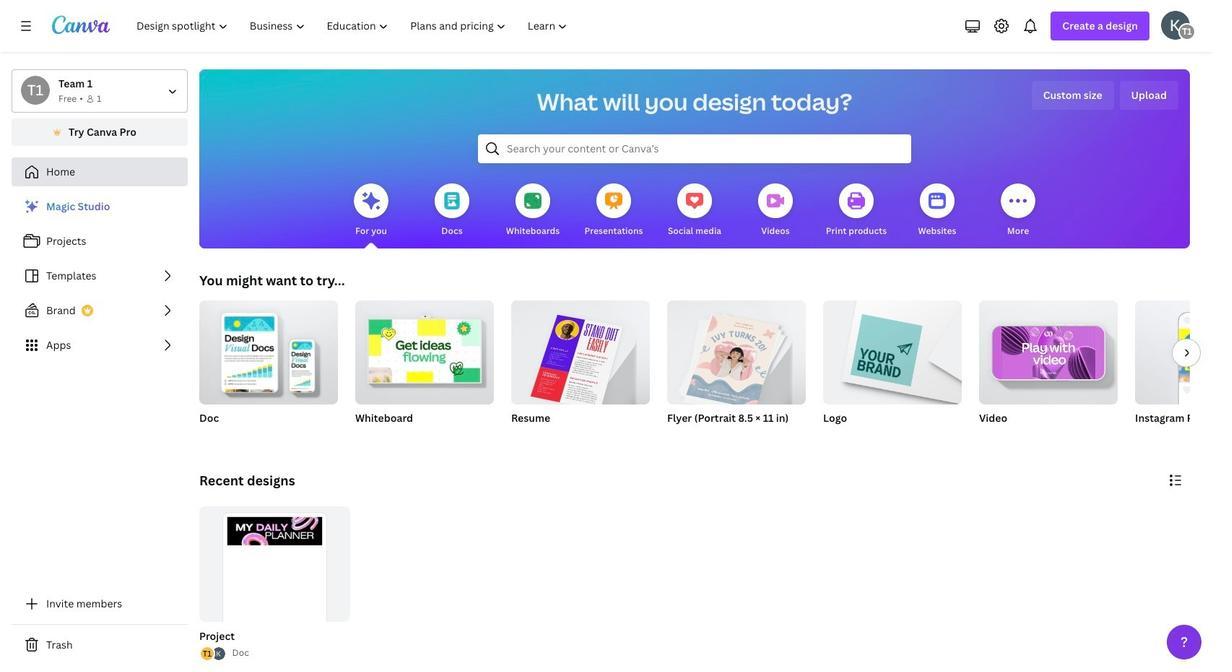 Task type: vqa. For each thing, say whether or not it's contained in the screenshot.
LIST to the top
yes



Task type: describe. For each thing, give the bounding box(es) containing it.
top level navigation element
[[127, 12, 580, 40]]

Search search field
[[507, 135, 883, 163]]

0 horizontal spatial list
[[12, 192, 188, 360]]

team 1 image for team 1 element to the right
[[1179, 23, 1196, 40]]



Task type: locate. For each thing, give the bounding box(es) containing it.
0 vertical spatial team 1 element
[[1179, 23, 1196, 40]]

0 horizontal spatial team 1 element
[[21, 76, 50, 105]]

team 1 image
[[1179, 23, 1196, 40], [21, 76, 50, 105]]

None search field
[[478, 134, 912, 163]]

1 horizontal spatial team 1 image
[[1179, 23, 1196, 40]]

team 1 element inside switch to another team button
[[21, 76, 50, 105]]

group
[[199, 295, 338, 444], [199, 295, 338, 405], [355, 295, 494, 444], [355, 295, 494, 405], [512, 295, 650, 444], [512, 295, 650, 411], [668, 295, 806, 444], [668, 295, 806, 409], [824, 295, 962, 444], [824, 295, 962, 405], [980, 295, 1118, 444], [980, 295, 1118, 405], [1136, 301, 1214, 444], [1136, 301, 1214, 405], [197, 506, 350, 662], [199, 506, 350, 660]]

team 1 image for team 1 element inside switch to another team button
[[21, 76, 50, 105]]

0 vertical spatial list
[[12, 192, 188, 360]]

Switch to another team button
[[12, 69, 188, 113]]

1 vertical spatial team 1 element
[[21, 76, 50, 105]]

1 vertical spatial list
[[199, 646, 227, 662]]

1 horizontal spatial list
[[199, 646, 227, 662]]

list
[[12, 192, 188, 360], [199, 646, 227, 662]]

team 1 image inside switch to another team button
[[21, 76, 50, 105]]

0 horizontal spatial team 1 image
[[21, 76, 50, 105]]

team 1 element
[[1179, 23, 1196, 40], [21, 76, 50, 105]]

kendall parks image
[[1162, 11, 1191, 40]]

1 vertical spatial team 1 image
[[21, 76, 50, 105]]

1 horizontal spatial team 1 element
[[1179, 23, 1196, 40]]

0 vertical spatial team 1 image
[[1179, 23, 1196, 40]]



